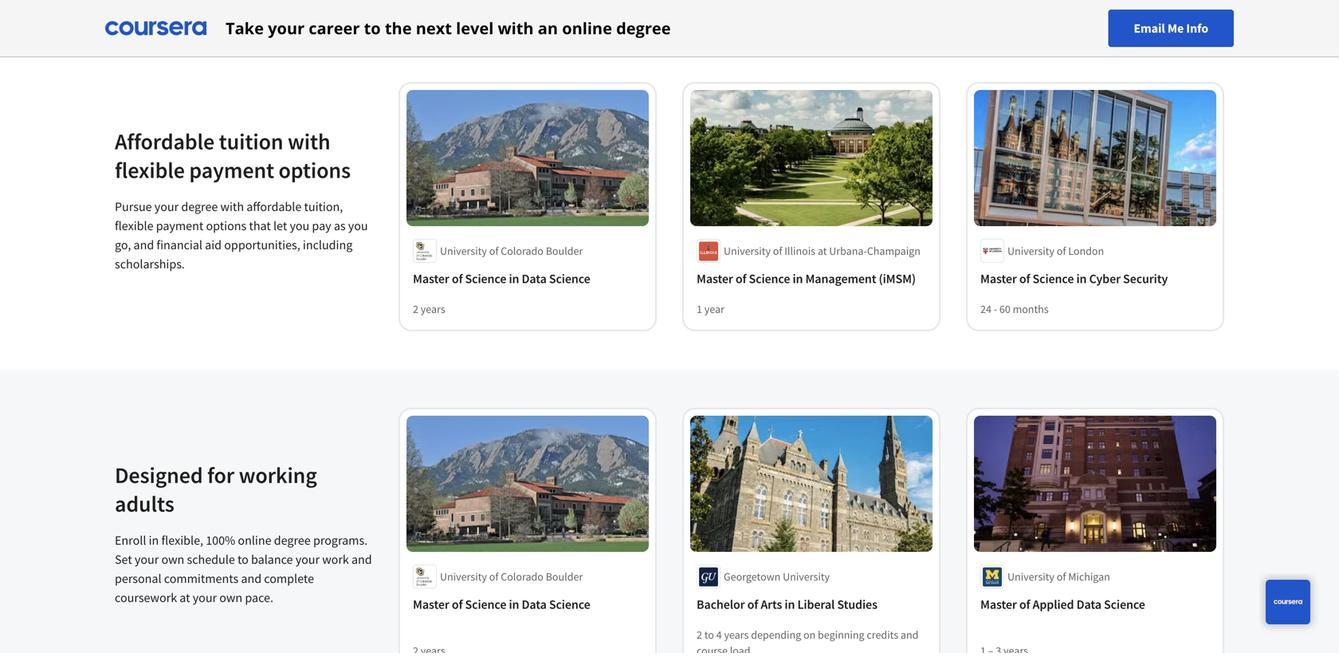 Task type: describe. For each thing, give the bounding box(es) containing it.
georgetown
[[724, 570, 781, 585]]

master of applied data science
[[981, 597, 1146, 613]]

depending
[[751, 628, 802, 643]]

your up complete at bottom left
[[296, 552, 320, 568]]

bachelor
[[697, 597, 745, 613]]

as
[[334, 218, 346, 234]]

studies
[[838, 597, 878, 613]]

master of science in cyber security
[[981, 271, 1168, 287]]

set
[[115, 552, 132, 568]]

100%
[[206, 533, 235, 549]]

next
[[416, 17, 452, 39]]

go,
[[115, 237, 131, 253]]

master for -
[[981, 271, 1017, 287]]

degree inside pursue your degree with affordable tuition, flexible payment options that let you pay as you go, and financial aid opportunities, including scholarships.
[[181, 199, 218, 215]]

bachelor of arts in liberal studies
[[697, 597, 878, 613]]

0 vertical spatial own
[[161, 552, 184, 568]]

load
[[730, 644, 751, 654]]

24 - 60 months
[[981, 302, 1049, 317]]

4
[[717, 628, 722, 643]]

0 vertical spatial degree
[[616, 17, 671, 39]]

career
[[309, 17, 360, 39]]

that
[[249, 218, 271, 234]]

an
[[538, 17, 558, 39]]

degree inside enroll in flexible, 100% online degree programs. set your own schedule to balance your work and personal commitments and complete coursework at your own pace.
[[274, 533, 311, 549]]

in inside enroll in flexible, 100% online degree programs. set your own schedule to balance your work and personal commitments and complete coursework at your own pace.
[[149, 533, 159, 549]]

email
[[1134, 20, 1166, 36]]

enroll
[[115, 533, 146, 549]]

your inside pursue your degree with affordable tuition, flexible payment options that let you pay as you go, and financial aid opportunities, including scholarships.
[[155, 199, 179, 215]]

master of science in management (imsm) link
[[697, 270, 927, 289]]

working
[[239, 462, 317, 490]]

enroll in flexible, 100% online degree programs. set your own schedule to balance your work and personal commitments and complete coursework at your own pace.
[[115, 533, 372, 606]]

liberal
[[798, 597, 835, 613]]

flexible inside pursue your degree with affordable tuition, flexible payment options that let you pay as you go, and financial aid opportunities, including scholarships.
[[115, 218, 154, 234]]

and up pace.
[[241, 571, 262, 587]]

scholarships.
[[115, 256, 185, 272]]

flexible inside affordable tuition with flexible payment options
[[115, 156, 185, 184]]

course
[[697, 644, 728, 654]]

2 to 4 years depending on beginning credits and course load
[[697, 628, 919, 654]]

0 vertical spatial at
[[818, 244, 827, 258]]

-
[[994, 302, 998, 317]]

pursue your degree with affordable tuition, flexible payment options that let you pay as you go, and financial aid opportunities, including scholarships.
[[115, 199, 368, 272]]

university of colorado boulder for first master of science in data science link from the top of the page
[[440, 244, 583, 258]]

opportunities,
[[224, 237, 300, 253]]

master of applied data science link
[[981, 596, 1210, 615]]

2 master of science in data science from the top
[[413, 597, 591, 613]]

1 master of science in data science link from the top
[[413, 270, 643, 289]]

at inside enroll in flexible, 100% online degree programs. set your own schedule to balance your work and personal commitments and complete coursework at your own pace.
[[180, 590, 190, 606]]

cyber
[[1090, 271, 1121, 287]]

me
[[1168, 20, 1184, 36]]

with inside affordable tuition with flexible payment options
[[288, 128, 331, 155]]

1 year
[[697, 302, 725, 317]]

bachelor of arts in liberal studies link
[[697, 596, 927, 615]]

1 vertical spatial own
[[220, 590, 243, 606]]

beginning
[[818, 628, 865, 643]]

university of colorado boulder for second master of science in data science link from the top
[[440, 570, 583, 585]]

work
[[322, 552, 349, 568]]

master of science in cyber security link
[[981, 270, 1210, 289]]

options inside pursue your degree with affordable tuition, flexible payment options that let you pay as you go, and financial aid opportunities, including scholarships.
[[206, 218, 247, 234]]

1
[[697, 302, 703, 317]]

60
[[1000, 302, 1011, 317]]

take
[[226, 17, 264, 39]]

university of michigan
[[1008, 570, 1111, 585]]

london
[[1069, 244, 1105, 258]]

let
[[273, 218, 287, 234]]

to inside enroll in flexible, 100% online degree programs. set your own schedule to balance your work and personal commitments and complete coursework at your own pace.
[[238, 552, 249, 568]]

and inside 2 to 4 years depending on beginning credits and course load
[[901, 628, 919, 643]]

with inside pursue your degree with affordable tuition, flexible payment options that let you pay as you go, and financial aid opportunities, including scholarships.
[[220, 199, 244, 215]]

michigan
[[1069, 570, 1111, 585]]

1 boulder from the top
[[546, 244, 583, 258]]

in for 24 - 60 months
[[1077, 271, 1087, 287]]

and inside pursue your degree with affordable tuition, flexible payment options that let you pay as you go, and financial aid opportunities, including scholarships.
[[134, 237, 154, 253]]

financial
[[157, 237, 203, 253]]

coursework
[[115, 590, 177, 606]]

2 years
[[413, 302, 446, 317]]

aid
[[205, 237, 222, 253]]

1 colorado from the top
[[501, 244, 544, 258]]

affordable
[[247, 199, 302, 215]]

affordable
[[115, 128, 215, 155]]

adults
[[115, 490, 174, 518]]

online inside enroll in flexible, 100% online degree programs. set your own schedule to balance your work and personal commitments and complete coursework at your own pace.
[[238, 533, 272, 549]]

master of science in management (imsm)
[[697, 271, 916, 287]]

options inside affordable tuition with flexible payment options
[[279, 156, 351, 184]]

pay
[[312, 218, 331, 234]]

illinois
[[785, 244, 816, 258]]

for
[[207, 462, 235, 490]]

urbana-
[[830, 244, 867, 258]]

2 master of science in data science link from the top
[[413, 596, 643, 615]]



Task type: vqa. For each thing, say whether or not it's contained in the screenshot.
schedule
yes



Task type: locate. For each thing, give the bounding box(es) containing it.
0 vertical spatial options
[[279, 156, 351, 184]]

1 horizontal spatial online
[[562, 17, 612, 39]]

1 master of science in data science from the top
[[413, 271, 591, 287]]

1 vertical spatial payment
[[156, 218, 204, 234]]

your right pursue
[[155, 199, 179, 215]]

university of london
[[1008, 244, 1105, 258]]

master for years
[[413, 271, 450, 287]]

0 vertical spatial master of science in data science
[[413, 271, 591, 287]]

2 university of colorado boulder from the top
[[440, 570, 583, 585]]

to
[[364, 17, 381, 39], [238, 552, 249, 568], [705, 628, 714, 643]]

0 vertical spatial online
[[562, 17, 612, 39]]

1 horizontal spatial with
[[288, 128, 331, 155]]

24
[[981, 302, 992, 317]]

1 vertical spatial degree
[[181, 199, 218, 215]]

science
[[465, 271, 507, 287], [549, 271, 591, 287], [749, 271, 791, 287], [1033, 271, 1074, 287], [465, 597, 507, 613], [549, 597, 591, 613], [1104, 597, 1146, 613]]

with
[[498, 17, 534, 39], [288, 128, 331, 155], [220, 199, 244, 215]]

to left balance
[[238, 552, 249, 568]]

0 horizontal spatial options
[[206, 218, 247, 234]]

colorado
[[501, 244, 544, 258], [501, 570, 544, 585]]

balance
[[251, 552, 293, 568]]

with left "affordable"
[[220, 199, 244, 215]]

1 horizontal spatial 2
[[697, 628, 703, 643]]

designed
[[115, 462, 203, 490]]

applied
[[1033, 597, 1075, 613]]

your right take
[[268, 17, 305, 39]]

months
[[1013, 302, 1049, 317]]

your down "commitments"
[[193, 590, 217, 606]]

master of science in data science
[[413, 271, 591, 287], [413, 597, 591, 613]]

university
[[440, 244, 487, 258], [724, 244, 771, 258], [1008, 244, 1055, 258], [440, 570, 487, 585], [783, 570, 830, 585], [1008, 570, 1055, 585]]

0 horizontal spatial with
[[220, 199, 244, 215]]

2 colorado from the top
[[501, 570, 544, 585]]

flexible down affordable
[[115, 156, 185, 184]]

payment inside affordable tuition with flexible payment options
[[189, 156, 274, 184]]

2 flexible from the top
[[115, 218, 154, 234]]

0 vertical spatial years
[[421, 302, 446, 317]]

to inside 2 to 4 years depending on beginning credits and course load
[[705, 628, 714, 643]]

payment down the tuition
[[189, 156, 274, 184]]

flexible down pursue
[[115, 218, 154, 234]]

2 vertical spatial to
[[705, 628, 714, 643]]

university of illinois at urbana-champaign
[[724, 244, 921, 258]]

info
[[1187, 20, 1209, 36]]

0 horizontal spatial own
[[161, 552, 184, 568]]

1 horizontal spatial options
[[279, 156, 351, 184]]

1 vertical spatial master of science in data science link
[[413, 596, 643, 615]]

own left pace.
[[220, 590, 243, 606]]

in for 2 to 4 years depending on beginning credits and course load
[[785, 597, 795, 613]]

2 for master of science in data science
[[413, 302, 419, 317]]

0 vertical spatial colorado
[[501, 244, 544, 258]]

online
[[562, 17, 612, 39], [238, 533, 272, 549]]

credits
[[867, 628, 899, 643]]

0 horizontal spatial degree
[[181, 199, 218, 215]]

1 vertical spatial boulder
[[546, 570, 583, 585]]

2 horizontal spatial to
[[705, 628, 714, 643]]

with right the tuition
[[288, 128, 331, 155]]

flexible,
[[161, 533, 203, 549]]

1 vertical spatial master of science in data science
[[413, 597, 591, 613]]

the
[[385, 17, 412, 39]]

level
[[456, 17, 494, 39]]

you
[[290, 218, 310, 234], [348, 218, 368, 234]]

1 university of colorado boulder from the top
[[440, 244, 583, 258]]

1 vertical spatial flexible
[[115, 218, 154, 234]]

years
[[421, 302, 446, 317], [724, 628, 749, 643]]

0 horizontal spatial you
[[290, 218, 310, 234]]

1 you from the left
[[290, 218, 310, 234]]

and up scholarships.
[[134, 237, 154, 253]]

1 vertical spatial university of colorado boulder
[[440, 570, 583, 585]]

1 vertical spatial at
[[180, 590, 190, 606]]

0 vertical spatial to
[[364, 17, 381, 39]]

to left the the
[[364, 17, 381, 39]]

1 vertical spatial online
[[238, 533, 272, 549]]

(imsm)
[[879, 271, 916, 287]]

and right credits
[[901, 628, 919, 643]]

schedule
[[187, 552, 235, 568]]

to left 4
[[705, 628, 714, 643]]

online right an
[[562, 17, 612, 39]]

master for year
[[697, 271, 733, 287]]

0 vertical spatial flexible
[[115, 156, 185, 184]]

1 horizontal spatial degree
[[274, 533, 311, 549]]

2 vertical spatial degree
[[274, 533, 311, 549]]

at right illinois
[[818, 244, 827, 258]]

2 horizontal spatial degree
[[616, 17, 671, 39]]

you right let
[[290, 218, 310, 234]]

own
[[161, 552, 184, 568], [220, 590, 243, 606]]

2 for bachelor of arts in liberal studies
[[697, 628, 703, 643]]

master of science in data science link
[[413, 270, 643, 289], [413, 596, 643, 615]]

georgetown university
[[724, 570, 830, 585]]

flexible
[[115, 156, 185, 184], [115, 218, 154, 234]]

0 horizontal spatial to
[[238, 552, 249, 568]]

at down "commitments"
[[180, 590, 190, 606]]

commitments
[[164, 571, 239, 587]]

year
[[705, 302, 725, 317]]

0 vertical spatial university of colorado boulder
[[440, 244, 583, 258]]

1 horizontal spatial years
[[724, 628, 749, 643]]

your
[[268, 17, 305, 39], [155, 199, 179, 215], [135, 552, 159, 568], [296, 552, 320, 568], [193, 590, 217, 606]]

2
[[413, 302, 419, 317], [697, 628, 703, 643]]

in for 1 year
[[793, 271, 803, 287]]

tuition,
[[304, 199, 343, 215]]

0 vertical spatial payment
[[189, 156, 274, 184]]

of
[[489, 244, 499, 258], [773, 244, 783, 258], [1057, 244, 1066, 258], [452, 271, 463, 287], [736, 271, 747, 287], [1020, 271, 1031, 287], [489, 570, 499, 585], [1057, 570, 1066, 585], [452, 597, 463, 613], [748, 597, 759, 613], [1020, 597, 1031, 613]]

0 vertical spatial boulder
[[546, 244, 583, 258]]

university of colorado boulder
[[440, 244, 583, 258], [440, 570, 583, 585]]

0 vertical spatial with
[[498, 17, 534, 39]]

1 vertical spatial to
[[238, 552, 249, 568]]

1 horizontal spatial you
[[348, 218, 368, 234]]

pursue
[[115, 199, 152, 215]]

2 you from the left
[[348, 218, 368, 234]]

own down flexible,
[[161, 552, 184, 568]]

at
[[818, 244, 827, 258], [180, 590, 190, 606]]

0 vertical spatial 2
[[413, 302, 419, 317]]

2 inside 2 to 4 years depending on beginning credits and course load
[[697, 628, 703, 643]]

pace.
[[245, 590, 273, 606]]

options up the aid
[[206, 218, 247, 234]]

1 horizontal spatial at
[[818, 244, 827, 258]]

including
[[303, 237, 353, 253]]

champaign
[[867, 244, 921, 258]]

you right as
[[348, 218, 368, 234]]

1 flexible from the top
[[115, 156, 185, 184]]

online up balance
[[238, 533, 272, 549]]

payment
[[189, 156, 274, 184], [156, 218, 204, 234]]

years inside 2 to 4 years depending on beginning credits and course load
[[724, 628, 749, 643]]

affordable tuition with flexible payment options
[[115, 128, 351, 184]]

1 horizontal spatial own
[[220, 590, 243, 606]]

1 vertical spatial options
[[206, 218, 247, 234]]

2 boulder from the top
[[546, 570, 583, 585]]

on
[[804, 628, 816, 643]]

boulder
[[546, 244, 583, 258], [546, 570, 583, 585]]

your up personal
[[135, 552, 159, 568]]

1 vertical spatial years
[[724, 628, 749, 643]]

1 vertical spatial with
[[288, 128, 331, 155]]

2 horizontal spatial with
[[498, 17, 534, 39]]

personal
[[115, 571, 162, 587]]

email me info
[[1134, 20, 1209, 36]]

and
[[134, 237, 154, 253], [352, 552, 372, 568], [241, 571, 262, 587], [901, 628, 919, 643]]

1 vertical spatial colorado
[[501, 570, 544, 585]]

2 vertical spatial with
[[220, 199, 244, 215]]

data
[[522, 271, 547, 287], [522, 597, 547, 613], [1077, 597, 1102, 613]]

with left an
[[498, 17, 534, 39]]

tuition
[[219, 128, 283, 155]]

1 horizontal spatial to
[[364, 17, 381, 39]]

1 vertical spatial 2
[[697, 628, 703, 643]]

security
[[1124, 271, 1168, 287]]

options up tuition,
[[279, 156, 351, 184]]

payment up financial
[[156, 218, 204, 234]]

designed for working adults
[[115, 462, 317, 518]]

programs.
[[313, 533, 368, 549]]

coursera image
[[105, 16, 207, 41]]

0 horizontal spatial 2
[[413, 302, 419, 317]]

in for 2 years
[[509, 271, 519, 287]]

arts
[[761, 597, 783, 613]]

and right 'work'
[[352, 552, 372, 568]]

management
[[806, 271, 877, 287]]

degree
[[616, 17, 671, 39], [181, 199, 218, 215], [274, 533, 311, 549]]

complete
[[264, 571, 314, 587]]

options
[[279, 156, 351, 184], [206, 218, 247, 234]]

0 horizontal spatial online
[[238, 533, 272, 549]]

payment inside pursue your degree with affordable tuition, flexible payment options that let you pay as you go, and financial aid opportunities, including scholarships.
[[156, 218, 204, 234]]

0 horizontal spatial years
[[421, 302, 446, 317]]

email me info button
[[1109, 10, 1234, 47]]

0 horizontal spatial at
[[180, 590, 190, 606]]

take your career to the next level with an online degree
[[226, 17, 671, 39]]

0 vertical spatial master of science in data science link
[[413, 270, 643, 289]]



